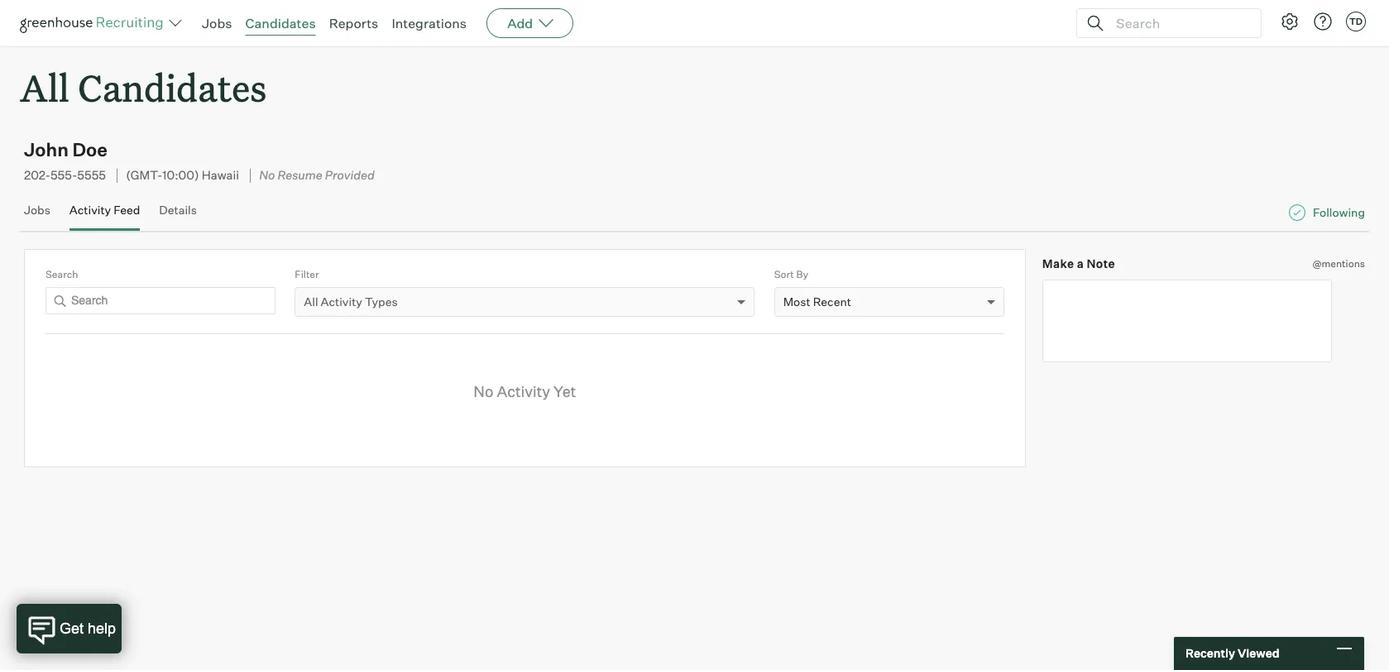 Task type: describe. For each thing, give the bounding box(es) containing it.
recently viewed
[[1186, 646, 1280, 660]]

following link
[[1313, 205, 1365, 221]]

all candidates
[[20, 63, 267, 112]]

1 vertical spatial candidates
[[78, 63, 267, 112]]

integrations
[[392, 15, 467, 31]]

202-555-5555
[[24, 168, 106, 183]]

activity inside "link"
[[69, 203, 111, 217]]

no for no activity yet
[[474, 383, 494, 401]]

add
[[507, 15, 533, 31]]

feed
[[114, 203, 140, 217]]

reports
[[329, 15, 378, 31]]

make
[[1042, 256, 1074, 271]]

Search text field
[[46, 288, 276, 315]]

john
[[24, 138, 69, 161]]

details link
[[159, 203, 197, 227]]

activity for all activity types
[[321, 295, 362, 309]]

john doe
[[24, 138, 108, 161]]

jobs for candidates
[[202, 15, 232, 31]]

resume
[[277, 168, 322, 183]]

0 vertical spatial candidates
[[245, 15, 316, 31]]

no activity yet
[[474, 383, 576, 401]]

202-
[[24, 168, 50, 183]]

activity feed link
[[69, 203, 140, 227]]

viewed
[[1238, 646, 1280, 660]]

555-
[[50, 168, 77, 183]]

a
[[1077, 256, 1084, 271]]

provided
[[325, 168, 375, 183]]

@mentions link
[[1313, 256, 1365, 272]]

search
[[46, 268, 78, 280]]

sort by
[[774, 268, 808, 280]]

following
[[1313, 206, 1365, 220]]

no for no resume provided
[[259, 168, 275, 183]]

types
[[365, 295, 398, 309]]

configure image
[[1280, 12, 1300, 31]]

add button
[[487, 8, 574, 38]]

sort
[[774, 268, 794, 280]]



Task type: vqa. For each thing, say whether or not it's contained in the screenshot.
2023
no



Task type: locate. For each thing, give the bounding box(es) containing it.
jobs
[[202, 15, 232, 31], [24, 203, 50, 217]]

5555
[[77, 168, 106, 183]]

0 vertical spatial activity
[[69, 203, 111, 217]]

1 horizontal spatial activity
[[321, 295, 362, 309]]

activity
[[69, 203, 111, 217], [321, 295, 362, 309], [497, 383, 550, 401]]

1 vertical spatial jobs
[[24, 203, 50, 217]]

(gmt-
[[126, 168, 162, 183]]

1 vertical spatial jobs link
[[24, 203, 50, 227]]

jobs link for candidates
[[202, 15, 232, 31]]

all
[[20, 63, 69, 112], [304, 295, 318, 309]]

1 horizontal spatial jobs link
[[202, 15, 232, 31]]

filter
[[295, 268, 319, 280]]

activity feed
[[69, 203, 140, 217]]

activity left yet
[[497, 383, 550, 401]]

candidates
[[245, 15, 316, 31], [78, 63, 267, 112]]

no
[[259, 168, 275, 183], [474, 383, 494, 401]]

no left resume
[[259, 168, 275, 183]]

td
[[1349, 16, 1363, 27]]

10:00)
[[162, 168, 199, 183]]

hawaii
[[202, 168, 239, 183]]

candidates link
[[245, 15, 316, 31]]

all down the filter
[[304, 295, 318, 309]]

0 vertical spatial no
[[259, 168, 275, 183]]

jobs link for activity feed
[[24, 203, 50, 227]]

yet
[[554, 383, 576, 401]]

greenhouse recruiting image
[[20, 13, 169, 33]]

details
[[159, 203, 197, 217]]

0 horizontal spatial jobs link
[[24, 203, 50, 227]]

most recent option
[[783, 295, 851, 309]]

None text field
[[1042, 280, 1332, 363]]

all activity types
[[304, 295, 398, 309]]

1 horizontal spatial no
[[474, 383, 494, 401]]

jobs link left candidates link
[[202, 15, 232, 31]]

1 vertical spatial activity
[[321, 295, 362, 309]]

jobs down 202-
[[24, 203, 50, 217]]

no resume provided
[[259, 168, 375, 183]]

0 horizontal spatial jobs
[[24, 203, 50, 217]]

(gmt-10:00) hawaii
[[126, 168, 239, 183]]

1 horizontal spatial all
[[304, 295, 318, 309]]

recently
[[1186, 646, 1235, 660]]

note
[[1087, 256, 1115, 271]]

td button
[[1346, 12, 1366, 31]]

1 horizontal spatial jobs
[[202, 15, 232, 31]]

most
[[783, 295, 811, 309]]

no left yet
[[474, 383, 494, 401]]

@mentions
[[1313, 257, 1365, 270]]

make a note
[[1042, 256, 1115, 271]]

1 vertical spatial no
[[474, 383, 494, 401]]

Search text field
[[1112, 11, 1246, 35]]

all for all candidates
[[20, 63, 69, 112]]

doe
[[72, 138, 108, 161]]

0 horizontal spatial activity
[[69, 203, 111, 217]]

by
[[796, 268, 808, 280]]

0 horizontal spatial all
[[20, 63, 69, 112]]

jobs link
[[202, 15, 232, 31], [24, 203, 50, 227]]

0 vertical spatial jobs link
[[202, 15, 232, 31]]

recent
[[813, 295, 851, 309]]

activity left types
[[321, 295, 362, 309]]

0 vertical spatial all
[[20, 63, 69, 112]]

2 horizontal spatial activity
[[497, 383, 550, 401]]

1 vertical spatial all
[[304, 295, 318, 309]]

activity down 5555 at the left top
[[69, 203, 111, 217]]

0 horizontal spatial no
[[259, 168, 275, 183]]

td button
[[1343, 8, 1369, 35]]

2 vertical spatial activity
[[497, 383, 550, 401]]

reports link
[[329, 15, 378, 31]]

jobs link down 202-
[[24, 203, 50, 227]]

jobs left candidates link
[[202, 15, 232, 31]]

all for all activity types
[[304, 295, 318, 309]]

all up john
[[20, 63, 69, 112]]

activity for no activity yet
[[497, 383, 550, 401]]

jobs for activity feed
[[24, 203, 50, 217]]

integrations link
[[392, 15, 467, 31]]

0 vertical spatial jobs
[[202, 15, 232, 31]]

most recent
[[783, 295, 851, 309]]



